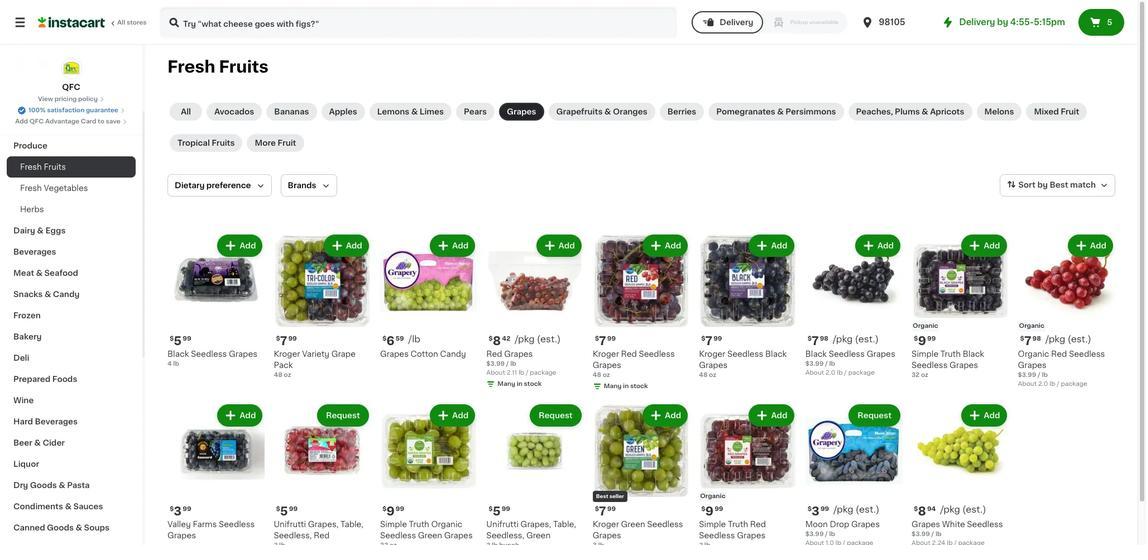 Task type: locate. For each thing, give the bounding box(es) containing it.
1 horizontal spatial candy
[[440, 350, 466, 358]]

7 up kroger seedless black grapes 48 oz
[[706, 335, 713, 347]]

$3.99 inside moon drop grapes $3.99 / lb
[[806, 531, 824, 537]]

dry
[[13, 481, 28, 489]]

oz
[[284, 372, 291, 378], [709, 372, 717, 378], [921, 372, 929, 378], [603, 372, 610, 378]]

3 request button from the left
[[850, 406, 900, 426]]

produce
[[13, 142, 47, 150]]

99 up simple truth red seedless grapes
[[715, 506, 724, 512]]

0 horizontal spatial all
[[117, 20, 125, 26]]

candy for snacks & candy
[[53, 290, 80, 298]]

$ 9 99 up simple truth organic seedless green grapes
[[383, 505, 404, 517]]

dietary preference
[[175, 182, 251, 189]]

mixed fruit link
[[1027, 103, 1088, 121]]

2 horizontal spatial 9
[[918, 335, 927, 347]]

lb inside moon drop grapes $3.99 / lb
[[830, 531, 836, 537]]

request button for unifrutti grapes, table, seedless, green
[[531, 406, 581, 426]]

&
[[411, 108, 418, 116], [605, 108, 611, 116], [778, 108, 784, 116], [922, 108, 929, 116], [37, 227, 44, 235], [36, 269, 43, 277], [45, 290, 51, 298], [34, 439, 41, 447], [59, 481, 65, 489], [65, 503, 72, 510], [76, 524, 82, 532]]

4 black from the left
[[806, 350, 827, 358]]

/pkg (est.)
[[515, 335, 561, 344], [833, 335, 879, 344], [1046, 335, 1092, 344], [941, 505, 987, 514], [834, 505, 880, 514]]

2 table, from the left
[[553, 520, 576, 528]]

grapes, inside unifrutti grapes, table, seedless, red
[[308, 520, 339, 528]]

fresh for fresh fruits 'link'
[[20, 163, 42, 171]]

request button
[[318, 406, 368, 426], [531, 406, 581, 426], [850, 406, 900, 426]]

(est.) inside $8.94 per package (estimated) element
[[963, 505, 987, 514]]

1 vertical spatial qfc
[[29, 118, 44, 125]]

2 $ 7 98 from the left
[[1021, 335, 1042, 347]]

1 black from the left
[[168, 350, 189, 358]]

0 horizontal spatial simple
[[380, 520, 407, 528]]

fruit
[[1061, 108, 1080, 116], [278, 139, 296, 147]]

by for delivery
[[998, 18, 1009, 26]]

3 up moon
[[812, 505, 820, 517]]

6
[[387, 335, 395, 347]]

$ 7 98 up organic red seedless grapes $3.99 / lb about 2.0 lb / package
[[1021, 335, 1042, 347]]

herbs link
[[7, 199, 136, 220]]

1 vertical spatial best
[[596, 494, 609, 499]]

grapes inside kroger red seedless grapes 48 oz
[[593, 362, 622, 369]]

$ 7 99
[[276, 335, 297, 347], [702, 335, 722, 347], [595, 335, 616, 347], [595, 505, 616, 517]]

grapes inside grapes   white seedless $3.99 / lb
[[912, 520, 941, 528]]

truth
[[941, 350, 961, 358], [728, 520, 749, 528], [409, 520, 429, 528]]

best
[[1050, 181, 1069, 189], [596, 494, 609, 499]]

(est.) inside $3.99 per package (estimated) element
[[856, 505, 880, 514]]

add
[[15, 118, 28, 125], [240, 242, 256, 250], [346, 242, 362, 250], [452, 242, 469, 250], [559, 242, 575, 250], [665, 242, 682, 250], [772, 242, 788, 250], [878, 242, 894, 250], [984, 242, 1001, 250], [1091, 242, 1107, 250], [240, 412, 256, 420], [452, 412, 469, 420], [665, 412, 682, 420], [772, 412, 788, 420], [984, 412, 1001, 420]]

1 3 from the left
[[174, 505, 182, 517]]

organic inside simple truth organic seedless green grapes
[[431, 520, 463, 528]]

0 horizontal spatial many in stock
[[498, 381, 542, 387]]

$ 5 99
[[170, 335, 191, 347], [276, 505, 298, 517], [489, 505, 510, 517]]

(est.) up moon drop grapes $3.99 / lb
[[856, 505, 880, 514]]

$ 9 99 for simple truth black seedless grapes
[[914, 335, 936, 347]]

in
[[517, 381, 523, 387], [623, 383, 629, 390]]

guarantee
[[86, 107, 118, 113]]

by inside best match sort by field
[[1038, 181, 1048, 189]]

organic
[[913, 323, 939, 329], [1020, 323, 1045, 329], [1018, 350, 1050, 358], [700, 493, 726, 499], [431, 520, 463, 528]]

4 oz from the left
[[603, 372, 610, 378]]

/ inside moon drop grapes $3.99 / lb
[[826, 531, 828, 537]]

0 horizontal spatial by
[[998, 18, 1009, 26]]

0 vertical spatial fruit
[[1061, 108, 1080, 116]]

buy it again link
[[7, 30, 136, 52]]

deli
[[13, 354, 29, 362]]

2 seedless, from the left
[[487, 532, 525, 539]]

$ left the 42
[[489, 336, 493, 342]]

99 for kroger green seedless grapes
[[608, 506, 616, 512]]

table, for unifrutti grapes, table, seedless, green
[[553, 520, 576, 528]]

best seller
[[596, 494, 624, 499]]

product group
[[168, 232, 265, 369], [274, 232, 371, 380], [380, 232, 478, 360], [487, 232, 584, 391], [593, 232, 690, 393], [699, 232, 797, 380], [806, 232, 903, 378], [912, 232, 1010, 380], [1018, 232, 1116, 389], [168, 402, 265, 541], [274, 402, 371, 545], [380, 402, 478, 545], [487, 402, 584, 545], [593, 402, 690, 545], [699, 402, 797, 545], [806, 402, 903, 545], [912, 402, 1010, 545]]

2 98 from the left
[[1033, 336, 1042, 342]]

$7.98 per package (estimated) element for red
[[1018, 334, 1116, 349]]

grapes   white seedless $3.99 / lb
[[912, 520, 1003, 537]]

2 horizontal spatial 48
[[699, 372, 708, 378]]

$
[[170, 336, 174, 342], [276, 336, 280, 342], [489, 336, 493, 342], [702, 336, 706, 342], [914, 336, 918, 342], [383, 336, 387, 342], [595, 336, 599, 342], [808, 336, 812, 342], [1021, 336, 1025, 342], [170, 506, 174, 512], [276, 506, 280, 512], [489, 506, 493, 512], [702, 506, 706, 512], [914, 506, 918, 512], [383, 506, 387, 512], [595, 506, 599, 512], [808, 506, 812, 512]]

2 grapes, from the left
[[521, 520, 551, 528]]

fresh fruits up avocados "link"
[[168, 59, 269, 75]]

& left eggs
[[37, 227, 44, 235]]

$7.98 per package (estimated) element up organic red seedless grapes $3.99 / lb about 2.0 lb / package
[[1018, 334, 1116, 349]]

$ 3 99
[[170, 505, 191, 517], [808, 505, 830, 517]]

kroger variety grape pack 48 oz
[[274, 350, 356, 378]]

delivery button
[[692, 11, 764, 34]]

beer & cider
[[13, 439, 65, 447]]

/pkg up drop
[[834, 505, 854, 514]]

$ inside $ 8 94
[[914, 506, 918, 512]]

request for unifrutti grapes, table, seedless, green
[[539, 412, 573, 420]]

beverages down dairy & eggs
[[13, 248, 56, 256]]

save
[[106, 118, 121, 125]]

$ 5 99 for unifrutti grapes, table, seedless, red
[[276, 505, 298, 517]]

limes
[[420, 108, 444, 116]]

cotton
[[411, 350, 438, 358]]

all inside 'link'
[[117, 20, 125, 26]]

99 up valley in the bottom left of the page
[[183, 506, 191, 512]]

2 horizontal spatial about
[[1018, 381, 1037, 387]]

1 horizontal spatial $ 3 99
[[808, 505, 830, 517]]

all for all stores
[[117, 20, 125, 26]]

request
[[326, 412, 360, 420], [539, 412, 573, 420], [858, 412, 892, 420]]

/pkg (est.) up red grapes $3.99 / lb about 2.11 lb / package on the bottom left
[[515, 335, 561, 344]]

green for 5
[[527, 532, 551, 539]]

$ 5 99 up unifrutti grapes, table, seedless, red
[[276, 505, 298, 517]]

7 for kroger variety grape pack
[[280, 335, 287, 347]]

99 up unifrutti grapes, table, seedless, green
[[502, 506, 510, 512]]

fresh down produce
[[20, 163, 42, 171]]

add inside add qfc advantage card to save link
[[15, 118, 28, 125]]

add qfc advantage card to save link
[[15, 117, 127, 126]]

2 horizontal spatial request
[[858, 412, 892, 420]]

grapes inside organic red seedless grapes $3.99 / lb about 2.0 lb / package
[[1018, 362, 1047, 369]]

/pkg right the 42
[[515, 335, 535, 344]]

1 horizontal spatial 48
[[593, 372, 601, 378]]

oz for black
[[709, 372, 717, 378]]

2 $7.98 per package (estimated) element from the left
[[1018, 334, 1116, 349]]

1 horizontal spatial by
[[1038, 181, 1048, 189]]

99 up kroger seedless black grapes 48 oz
[[714, 336, 722, 342]]

99 for simple truth organic seedless green grapes
[[396, 506, 404, 512]]

fresh fruits up fresh vegetables
[[20, 163, 66, 171]]

fruits right tropical
[[212, 139, 235, 147]]

all for all
[[181, 108, 191, 116]]

kroger inside 'kroger green seedless grapes'
[[593, 520, 619, 528]]

& for eggs
[[37, 227, 44, 235]]

0 vertical spatial 8
[[493, 335, 501, 347]]

by left 4:55-
[[998, 18, 1009, 26]]

/pkg (est.) for black seedless grapes
[[833, 335, 879, 344]]

kroger inside kroger seedless black grapes 48 oz
[[699, 350, 726, 358]]

simple for simple truth organic seedless green grapes
[[380, 520, 407, 528]]

oz for grape
[[284, 372, 291, 378]]

1 horizontal spatial seedless,
[[487, 532, 525, 539]]

moon drop grapes $3.99 / lb
[[806, 520, 880, 537]]

1 $ 3 99 from the left
[[170, 505, 191, 517]]

beverages
[[13, 248, 56, 256], [35, 418, 78, 426]]

1 vertical spatial fresh
[[20, 163, 42, 171]]

$7.98 per package (estimated) element
[[806, 334, 903, 349], [1018, 334, 1116, 349]]

unifrutti
[[274, 520, 306, 528], [487, 520, 519, 528]]

1 horizontal spatial grapes,
[[521, 520, 551, 528]]

all
[[117, 20, 125, 26], [181, 108, 191, 116]]

0 horizontal spatial green
[[418, 532, 442, 539]]

grapes inside moon drop grapes $3.99 / lb
[[852, 520, 880, 528]]

1 vertical spatial fruit
[[278, 139, 296, 147]]

fruits up avocados "link"
[[219, 59, 269, 75]]

& for oranges
[[605, 108, 611, 116]]

stock down kroger red seedless grapes 48 oz
[[631, 383, 648, 390]]

1 request from the left
[[326, 412, 360, 420]]

black inside black seedless grapes $3.99 / lb about 2.0 lb / package
[[806, 350, 827, 358]]

unifrutti inside unifrutti grapes, table, seedless, red
[[274, 520, 306, 528]]

unifrutti grapes, table, seedless, red
[[274, 520, 364, 539]]

best for best match
[[1050, 181, 1069, 189]]

table, inside unifrutti grapes, table, seedless, green
[[553, 520, 576, 528]]

0 horizontal spatial table,
[[341, 520, 364, 528]]

5:15pm
[[1034, 18, 1066, 26]]

(est.)
[[537, 335, 561, 344], [855, 335, 879, 344], [1068, 335, 1092, 344], [963, 505, 987, 514], [856, 505, 880, 514]]

in down kroger red seedless grapes 48 oz
[[623, 383, 629, 390]]

8 left 94
[[918, 505, 927, 517]]

2 horizontal spatial green
[[621, 520, 645, 528]]

grapes inside simple truth organic seedless green grapes
[[444, 532, 473, 539]]

0 horizontal spatial fruit
[[278, 139, 296, 147]]

99 up simple truth organic seedless green grapes
[[396, 506, 404, 512]]

1 vertical spatial fresh fruits
[[20, 163, 66, 171]]

goods for dry
[[30, 481, 57, 489]]

& for seafood
[[36, 269, 43, 277]]

(est.) up organic red seedless grapes $3.99 / lb about 2.0 lb / package
[[1068, 335, 1092, 344]]

black seedless grapes 4 lb
[[168, 350, 258, 367]]

98 for organic
[[1033, 336, 1042, 342]]

Best match Sort by field
[[1000, 174, 1116, 197]]

& right 'plums'
[[922, 108, 929, 116]]

/pkg (est.) inside $8.94 per package (estimated) element
[[941, 505, 987, 514]]

0 horizontal spatial $ 3 99
[[170, 505, 191, 517]]

sort
[[1019, 181, 1036, 189]]

by inside delivery by 4:55-5:15pm link
[[998, 18, 1009, 26]]

1 horizontal spatial package
[[849, 370, 875, 376]]

2 horizontal spatial simple
[[912, 350, 939, 358]]

& for sauces
[[65, 503, 72, 510]]

all left stores
[[117, 20, 125, 26]]

2 vertical spatial fruits
[[44, 163, 66, 171]]

1 seedless, from the left
[[274, 532, 312, 539]]

all up tropical
[[181, 108, 191, 116]]

black inside simple truth black seedless grapes 32 oz
[[963, 350, 985, 358]]

(est.) for moon drop grapes
[[856, 505, 880, 514]]

1 vertical spatial candy
[[440, 350, 466, 358]]

truth inside simple truth red seedless grapes
[[728, 520, 749, 528]]

& right meat
[[36, 269, 43, 277]]

fresh up herbs
[[20, 184, 42, 192]]

valley
[[168, 520, 191, 528]]

many down kroger red seedless grapes 48 oz
[[604, 383, 622, 390]]

& left persimmons at the right of page
[[778, 108, 784, 116]]

2 $ 3 99 from the left
[[808, 505, 830, 517]]

beer & cider link
[[7, 432, 136, 454]]

0 horizontal spatial qfc
[[29, 118, 44, 125]]

oz inside kroger variety grape pack 48 oz
[[284, 372, 291, 378]]

$ 7 99 up kroger red seedless grapes 48 oz
[[595, 335, 616, 347]]

0 horizontal spatial 48
[[274, 372, 282, 378]]

0 vertical spatial candy
[[53, 290, 80, 298]]

$7.98 per package (estimated) element up black seedless grapes $3.99 / lb about 2.0 lb / package
[[806, 334, 903, 349]]

& right snacks
[[45, 290, 51, 298]]

1 horizontal spatial in
[[623, 383, 629, 390]]

fresh
[[168, 59, 215, 75], [20, 163, 42, 171], [20, 184, 42, 192]]

qfc down 100%
[[29, 118, 44, 125]]

/pkg (est.) up organic red seedless grapes $3.99 / lb about 2.0 lb / package
[[1046, 335, 1092, 344]]

1 horizontal spatial fresh fruits
[[168, 59, 269, 75]]

98 up black seedless grapes $3.99 / lb about 2.0 lb / package
[[820, 336, 829, 342]]

add inside product group
[[452, 242, 469, 250]]

99 for valley farms seedless grapes
[[183, 506, 191, 512]]

cider
[[43, 439, 65, 447]]

fruits up fresh vegetables
[[44, 163, 66, 171]]

1 horizontal spatial request button
[[531, 406, 581, 426]]

1 horizontal spatial best
[[1050, 181, 1069, 189]]

0 horizontal spatial delivery
[[720, 18, 754, 26]]

9 up simple truth red seedless grapes
[[706, 505, 714, 517]]

add qfc advantage card to save
[[15, 118, 121, 125]]

green inside 'kroger green seedless grapes'
[[621, 520, 645, 528]]

tropical fruits
[[178, 139, 235, 147]]

& left 'oranges'
[[605, 108, 611, 116]]

0 horizontal spatial request button
[[318, 406, 368, 426]]

0 horizontal spatial unifrutti
[[274, 520, 306, 528]]

(est.) up red grapes $3.99 / lb about 2.11 lb / package on the bottom left
[[537, 335, 561, 344]]

fruit right mixed
[[1061, 108, 1080, 116]]

1 $ 7 98 from the left
[[808, 335, 829, 347]]

grapes, for green
[[521, 520, 551, 528]]

0 horizontal spatial $ 7 98
[[808, 335, 829, 347]]

2 48 from the left
[[699, 372, 708, 378]]

table, inside unifrutti grapes, table, seedless, red
[[341, 520, 364, 528]]

0 vertical spatial goods
[[30, 481, 57, 489]]

bakery link
[[7, 326, 136, 347]]

1 horizontal spatial all
[[181, 108, 191, 116]]

fruits inside 'link'
[[44, 163, 66, 171]]

/pkg (est.) inside $8.42 per package (estimated) "element"
[[515, 335, 561, 344]]

Search field
[[161, 8, 677, 37]]

1 vertical spatial by
[[1038, 181, 1048, 189]]

$ 9 99 for simple truth organic seedless green grapes
[[383, 505, 404, 517]]

fresh inside 'link'
[[20, 184, 42, 192]]

1 table, from the left
[[341, 520, 364, 528]]

0 horizontal spatial in
[[517, 381, 523, 387]]

$ left 94
[[914, 506, 918, 512]]

hard beverages
[[13, 418, 78, 426]]

oz inside kroger seedless black grapes 48 oz
[[709, 372, 717, 378]]

8 left the 42
[[493, 335, 501, 347]]

2 vertical spatial fresh
[[20, 184, 42, 192]]

/pkg for organic red seedless grapes
[[1046, 335, 1066, 344]]

candy inside product group
[[440, 350, 466, 358]]

/pkg for black seedless grapes
[[833, 335, 853, 344]]

$ 9 99 up simple truth red seedless grapes
[[702, 505, 724, 517]]

1 horizontal spatial $7.98 per package (estimated) element
[[1018, 334, 1116, 349]]

98 for black
[[820, 336, 829, 342]]

candy down seafood
[[53, 290, 80, 298]]

many in stock down kroger red seedless grapes 48 oz
[[604, 383, 648, 390]]

$ 7 99 down the best seller
[[595, 505, 616, 517]]

$ up unifrutti grapes, table, seedless, green
[[489, 506, 493, 512]]

dry goods & pasta link
[[7, 475, 136, 496]]

$3.99 inside black seedless grapes $3.99 / lb about 2.0 lb / package
[[806, 361, 824, 367]]

(est.) up black seedless grapes $3.99 / lb about 2.0 lb / package
[[855, 335, 879, 344]]

$ 9 99 up simple truth black seedless grapes 32 oz
[[914, 335, 936, 347]]

green for 9
[[418, 532, 442, 539]]

1 98 from the left
[[820, 336, 829, 342]]

99 down the best seller
[[608, 506, 616, 512]]

meat & seafood
[[13, 269, 78, 277]]

goods
[[30, 481, 57, 489], [47, 524, 74, 532]]

$ 5 99 up unifrutti grapes, table, seedless, green
[[489, 505, 510, 517]]

0 horizontal spatial $ 5 99
[[170, 335, 191, 347]]

0 vertical spatial 2.0
[[826, 370, 836, 376]]

grapes, inside unifrutti grapes, table, seedless, green
[[521, 520, 551, 528]]

2 horizontal spatial request button
[[850, 406, 900, 426]]

grapes
[[507, 108, 537, 116], [229, 350, 258, 358], [504, 350, 533, 358], [380, 350, 409, 358], [867, 350, 896, 358], [699, 362, 728, 369], [950, 362, 979, 369], [593, 362, 622, 369], [1018, 362, 1047, 369], [912, 520, 941, 528], [852, 520, 880, 528], [168, 532, 196, 539], [737, 532, 766, 539], [444, 532, 473, 539], [593, 532, 622, 539]]

& left limes
[[411, 108, 418, 116]]

99 up kroger red seedless grapes 48 oz
[[608, 336, 616, 342]]

1 horizontal spatial $ 9 99
[[702, 505, 724, 517]]

lb
[[173, 361, 179, 367], [511, 361, 516, 367], [830, 361, 836, 367], [519, 370, 525, 376], [837, 370, 843, 376], [1042, 372, 1048, 378], [1050, 381, 1056, 387], [936, 531, 942, 537], [830, 531, 836, 537]]

$ 5 99 up 4
[[170, 335, 191, 347]]

peaches, plums & apricots link
[[849, 103, 973, 121]]

/pkg (est.) up black seedless grapes $3.99 / lb about 2.0 lb / package
[[833, 335, 879, 344]]

4
[[168, 361, 172, 367]]

0 horizontal spatial seedless,
[[274, 532, 312, 539]]

unifrutti inside unifrutti grapes, table, seedless, green
[[487, 520, 519, 528]]

0 horizontal spatial about
[[487, 370, 505, 376]]

7 up pack
[[280, 335, 287, 347]]

$8.94 per package (estimated) element
[[912, 504, 1010, 519]]

1 horizontal spatial simple
[[699, 520, 726, 528]]

green inside simple truth organic seedless green grapes
[[418, 532, 442, 539]]

$ left 59
[[383, 336, 387, 342]]

many in stock
[[498, 381, 542, 387], [604, 383, 648, 390]]

1 vertical spatial 8
[[918, 505, 927, 517]]

7 up organic red seedless grapes $3.99 / lb about 2.0 lb / package
[[1025, 335, 1032, 347]]

in down 2.11
[[517, 381, 523, 387]]

white
[[943, 520, 965, 528]]

/pkg up black seedless grapes $3.99 / lb about 2.0 lb / package
[[833, 335, 853, 344]]

0 horizontal spatial truth
[[409, 520, 429, 528]]

3 oz from the left
[[921, 372, 929, 378]]

avocados
[[214, 108, 254, 116]]

0 horizontal spatial 8
[[493, 335, 501, 347]]

best left match in the top of the page
[[1050, 181, 1069, 189]]

$ 3 99 up moon
[[808, 505, 830, 517]]

0 horizontal spatial package
[[530, 370, 557, 376]]

48 inside kroger variety grape pack 48 oz
[[274, 372, 282, 378]]

grapefruits & oranges link
[[549, 103, 656, 121]]

goods down condiments & sauces
[[47, 524, 74, 532]]

seedless, inside unifrutti grapes, table, seedless, red
[[274, 532, 312, 539]]

1 grapes, from the left
[[308, 520, 339, 528]]

1 request button from the left
[[318, 406, 368, 426]]

truth inside simple truth organic seedless green grapes
[[409, 520, 429, 528]]

0 horizontal spatial $ 9 99
[[383, 505, 404, 517]]

/pkg (est.) up drop
[[834, 505, 880, 514]]

(est.) up white
[[963, 505, 987, 514]]

simple for simple truth black seedless grapes 32 oz
[[912, 350, 939, 358]]

candy
[[53, 290, 80, 298], [440, 350, 466, 358]]

oz inside kroger red seedless grapes 48 oz
[[603, 372, 610, 378]]

mixed fruit
[[1035, 108, 1080, 116]]

$ 7 99 up kroger seedless black grapes 48 oz
[[702, 335, 722, 347]]

$ 3 99 up valley in the bottom left of the page
[[170, 505, 191, 517]]

simple inside simple truth red seedless grapes
[[699, 520, 726, 528]]

99 up black seedless grapes 4 lb
[[183, 336, 191, 342]]

1 horizontal spatial delivery
[[960, 18, 996, 26]]

2 request button from the left
[[531, 406, 581, 426]]

0 horizontal spatial request
[[326, 412, 360, 420]]

0 vertical spatial by
[[998, 18, 1009, 26]]

berries
[[668, 108, 697, 116]]

fresh up all link
[[168, 59, 215, 75]]

grapes inside simple truth black seedless grapes 32 oz
[[950, 362, 979, 369]]

package inside red grapes $3.99 / lb about 2.11 lb / package
[[530, 370, 557, 376]]

1 vertical spatial 2.0
[[1039, 381, 1049, 387]]

stock down red grapes $3.99 / lb about 2.11 lb / package on the bottom left
[[524, 381, 542, 387]]

simple inside simple truth black seedless grapes 32 oz
[[912, 350, 939, 358]]

2 unifrutti from the left
[[487, 520, 519, 528]]

0 horizontal spatial candy
[[53, 290, 80, 298]]

8 for red grapes
[[493, 335, 501, 347]]

7 up kroger red seedless grapes 48 oz
[[599, 335, 606, 347]]

seedless, for unifrutti grapes, table, seedless, red
[[274, 532, 312, 539]]

1 unifrutti from the left
[[274, 520, 306, 528]]

all stores link
[[38, 7, 147, 38]]

1 horizontal spatial green
[[527, 532, 551, 539]]

many in stock down 2.11
[[498, 381, 542, 387]]

1 horizontal spatial unifrutti
[[487, 520, 519, 528]]

1 horizontal spatial 98
[[1033, 336, 1042, 342]]

2 oz from the left
[[709, 372, 717, 378]]

7 up black seedless grapes $3.99 / lb about 2.0 lb / package
[[812, 335, 819, 347]]

1 vertical spatial fruits
[[212, 139, 235, 147]]

& inside 'link'
[[778, 108, 784, 116]]

99 for simple truth black seedless grapes
[[928, 336, 936, 342]]

3 up valley in the bottom left of the page
[[174, 505, 182, 517]]

3 black from the left
[[963, 350, 985, 358]]

/pkg for grapes   white seedless
[[941, 505, 961, 514]]

0 horizontal spatial grapes,
[[308, 520, 339, 528]]

hard
[[13, 418, 33, 426]]

$8.42 per package (estimated) element
[[487, 334, 584, 349]]

99 up simple truth black seedless grapes 32 oz
[[928, 336, 936, 342]]

stock
[[524, 381, 542, 387], [631, 383, 648, 390]]

seafood
[[44, 269, 78, 277]]

2 request from the left
[[539, 412, 573, 420]]

best left the seller
[[596, 494, 609, 499]]

meat
[[13, 269, 34, 277]]

48
[[274, 372, 282, 378], [699, 372, 708, 378], [593, 372, 601, 378]]

seedless inside grapes   white seedless $3.99 / lb
[[967, 520, 1003, 528]]

2 horizontal spatial package
[[1061, 381, 1088, 387]]

kroger inside kroger red seedless grapes 48 oz
[[593, 350, 619, 358]]

1 vertical spatial all
[[181, 108, 191, 116]]

seedless inside black seedless grapes $3.99 / lb about 2.0 lb / package
[[829, 350, 865, 358]]

99 up pack
[[288, 336, 297, 342]]

1 horizontal spatial $ 5 99
[[276, 505, 298, 517]]

fresh vegetables link
[[7, 178, 136, 199]]

0 horizontal spatial best
[[596, 494, 609, 499]]

kroger for kroger variety grape pack 48 oz
[[274, 350, 300, 358]]

moon
[[806, 520, 828, 528]]

$ 5 99 for black seedless grapes
[[170, 335, 191, 347]]

1 horizontal spatial truth
[[728, 520, 749, 528]]

8
[[493, 335, 501, 347], [918, 505, 927, 517]]

0 horizontal spatial 3
[[174, 505, 182, 517]]

98 up organic red seedless grapes $3.99 / lb about 2.0 lb / package
[[1033, 336, 1042, 342]]

buy
[[31, 37, 47, 45]]

99 for unifrutti grapes, table, seedless, red
[[289, 506, 298, 512]]

/pkg inside $8.94 per package (estimated) element
[[941, 505, 961, 514]]

1 horizontal spatial $ 7 98
[[1021, 335, 1042, 347]]

fresh inside 'link'
[[20, 163, 42, 171]]

1 horizontal spatial many in stock
[[604, 383, 648, 390]]

by
[[998, 18, 1009, 26], [1038, 181, 1048, 189]]

0 vertical spatial best
[[1050, 181, 1069, 189]]

many down 2.11
[[498, 381, 516, 387]]

organic for organic red seedless grapes
[[1020, 323, 1045, 329]]

0 vertical spatial all
[[117, 20, 125, 26]]

2 horizontal spatial $ 9 99
[[914, 335, 936, 347]]

1 $7.98 per package (estimated) element from the left
[[806, 334, 903, 349]]

/pkg up organic red seedless grapes $3.99 / lb about 2.0 lb / package
[[1046, 335, 1066, 344]]

seedless inside simple truth black seedless grapes 32 oz
[[912, 362, 948, 369]]

/pkg inside $3.99 per package (estimated) element
[[834, 505, 854, 514]]

1 horizontal spatial stock
[[631, 383, 648, 390]]

1 horizontal spatial fruit
[[1061, 108, 1080, 116]]

8 for grapes   white seedless
[[918, 505, 927, 517]]

3 48 from the left
[[593, 372, 601, 378]]

$3.99 inside grapes   white seedless $3.99 / lb
[[912, 531, 930, 537]]

0 vertical spatial fresh fruits
[[168, 59, 269, 75]]

2 black from the left
[[766, 350, 787, 358]]

1 horizontal spatial 9
[[706, 505, 714, 517]]

1 horizontal spatial 3
[[812, 505, 820, 517]]

1 horizontal spatial qfc
[[62, 83, 80, 91]]

99 up unifrutti grapes, table, seedless, red
[[289, 506, 298, 512]]

service type group
[[692, 11, 848, 34]]

/pkg up white
[[941, 505, 961, 514]]

kroger green seedless grapes
[[593, 520, 683, 539]]

1 horizontal spatial request
[[539, 412, 573, 420]]

red inside kroger red seedless grapes 48 oz
[[621, 350, 637, 358]]

recipes link
[[7, 93, 136, 114]]

green inside unifrutti grapes, table, seedless, green
[[527, 532, 551, 539]]

8 inside "element"
[[493, 335, 501, 347]]

1 48 from the left
[[274, 372, 282, 378]]

9 for simple truth organic seedless green grapes
[[387, 505, 395, 517]]

0 horizontal spatial fresh fruits
[[20, 163, 66, 171]]

2.0 inside black seedless grapes $3.99 / lb about 2.0 lb / package
[[826, 370, 836, 376]]

/lb
[[409, 335, 421, 344]]

$ up 32
[[914, 336, 918, 342]]

candy down $6.59 per pound element
[[440, 350, 466, 358]]

truth inside simple truth black seedless grapes 32 oz
[[941, 350, 961, 358]]

2 horizontal spatial $ 5 99
[[489, 505, 510, 517]]

1 oz from the left
[[284, 372, 291, 378]]

None search field
[[160, 7, 678, 38]]

0 horizontal spatial 98
[[820, 336, 829, 342]]

$ up valley in the bottom left of the page
[[170, 506, 174, 512]]

brands
[[288, 182, 316, 189]]

$ 7 98 up black seedless grapes $3.99 / lb about 2.0 lb / package
[[808, 335, 829, 347]]

kroger for kroger red seedless grapes 48 oz
[[593, 350, 619, 358]]

& right beer
[[34, 439, 41, 447]]

/pkg (est.) inside $3.99 per package (estimated) element
[[834, 505, 880, 514]]

$ 7 99 up pack
[[276, 335, 297, 347]]

beverages up cider
[[35, 418, 78, 426]]

& for limes
[[411, 108, 418, 116]]

$6.59 per pound element
[[380, 334, 478, 349]]

1 vertical spatial goods
[[47, 524, 74, 532]]

delivery inside "button"
[[720, 18, 754, 26]]

1 horizontal spatial 2.0
[[1039, 381, 1049, 387]]

2.0 inside organic red seedless grapes $3.99 / lb about 2.0 lb / package
[[1039, 381, 1049, 387]]



Task type: vqa. For each thing, say whether or not it's contained in the screenshot.
GRAPES,
yes



Task type: describe. For each thing, give the bounding box(es) containing it.
99 for kroger seedless black grapes
[[714, 336, 722, 342]]

$ 6 59 /lb
[[383, 335, 421, 347]]

to
[[98, 118, 104, 125]]

red inside unifrutti grapes, table, seedless, red
[[314, 532, 330, 539]]

qfc link
[[61, 58, 82, 93]]

seedless inside simple truth red seedless grapes
[[699, 532, 735, 539]]

qfc logo image
[[61, 58, 82, 79]]

seedless inside black seedless grapes 4 lb
[[191, 350, 227, 358]]

goods for canned
[[47, 524, 74, 532]]

& left soups
[[76, 524, 82, 532]]

(est.) for grapes   white seedless
[[963, 505, 987, 514]]

plums
[[895, 108, 920, 116]]

canned
[[13, 524, 45, 532]]

$ up moon
[[808, 506, 812, 512]]

/pkg for red grapes
[[515, 335, 535, 344]]

3 request from the left
[[858, 412, 892, 420]]

grapes inside product group
[[380, 350, 409, 358]]

& for cider
[[34, 439, 41, 447]]

delivery for delivery by 4:55-5:15pm
[[960, 18, 996, 26]]

truth for organic
[[409, 520, 429, 528]]

beverages link
[[7, 241, 136, 262]]

organic inside organic red seedless grapes $3.99 / lb about 2.0 lb / package
[[1018, 350, 1050, 358]]

fruit for more fruit
[[278, 139, 296, 147]]

lists link
[[7, 52, 136, 75]]

5 for unifrutti grapes, table, seedless, red
[[280, 505, 288, 517]]

$ 7 99 for kroger seedless black grapes
[[702, 335, 722, 347]]

& for candy
[[45, 290, 51, 298]]

satisfaction
[[47, 107, 84, 113]]

$ 7 98 for organic
[[1021, 335, 1042, 347]]

$ 5 99 for unifrutti grapes, table, seedless, green
[[489, 505, 510, 517]]

red grapes $3.99 / lb about 2.11 lb / package
[[487, 350, 557, 376]]

$ down the best seller
[[595, 506, 599, 512]]

42
[[502, 336, 511, 342]]

48 for kroger seedless black grapes
[[699, 372, 708, 378]]

table, for unifrutti grapes, table, seedless, red
[[341, 520, 364, 528]]

request for unifrutti grapes, table, seedless, red
[[326, 412, 360, 420]]

$3.99 inside red grapes $3.99 / lb about 2.11 lb / package
[[487, 361, 505, 367]]

liquor
[[13, 460, 39, 468]]

truth for black
[[941, 350, 961, 358]]

peaches, plums & apricots
[[856, 108, 965, 116]]

apricots
[[931, 108, 965, 116]]

fresh for fresh vegetables 'link'
[[20, 184, 42, 192]]

98105
[[879, 18, 906, 26]]

kroger for kroger green seedless grapes
[[593, 520, 619, 528]]

red inside red grapes $3.99 / lb about 2.11 lb / package
[[487, 350, 503, 358]]

simple truth red seedless grapes
[[699, 520, 766, 539]]

mixed
[[1035, 108, 1059, 116]]

berries link
[[660, 103, 704, 121]]

fresh fruits inside 'link'
[[20, 163, 66, 171]]

$ up unifrutti grapes, table, seedless, red
[[276, 506, 280, 512]]

7 for kroger red seedless grapes
[[599, 335, 606, 347]]

kroger for kroger seedless black grapes 48 oz
[[699, 350, 726, 358]]

deli link
[[7, 347, 136, 369]]

prepared foods
[[13, 375, 77, 383]]

0 vertical spatial qfc
[[62, 83, 80, 91]]

kroger red seedless grapes 48 oz
[[593, 350, 675, 378]]

$ up kroger red seedless grapes 48 oz
[[595, 336, 599, 342]]

5 button
[[1079, 9, 1125, 36]]

black inside black seedless grapes 4 lb
[[168, 350, 189, 358]]

2 3 from the left
[[812, 505, 820, 517]]

black seedless grapes $3.99 / lb about 2.0 lb / package
[[806, 350, 896, 376]]

stores
[[127, 20, 147, 26]]

100% satisfaction guarantee button
[[17, 104, 125, 115]]

persimmons
[[786, 108, 836, 116]]

brands button
[[281, 174, 337, 197]]

grapes, for red
[[308, 520, 339, 528]]

seedless inside 'kroger green seedless grapes'
[[647, 520, 683, 528]]

lemons & limes link
[[370, 103, 452, 121]]

$ inside $ 8 42
[[489, 336, 493, 342]]

$ 7 99 for kroger green seedless grapes
[[595, 505, 616, 517]]

about inside black seedless grapes $3.99 / lb about 2.0 lb / package
[[806, 370, 824, 376]]

7 for kroger seedless black grapes
[[706, 335, 713, 347]]

wine link
[[7, 390, 136, 411]]

grapes inside kroger seedless black grapes 48 oz
[[699, 362, 728, 369]]

(est.) for organic red seedless grapes
[[1068, 335, 1092, 344]]

melons link
[[977, 103, 1022, 121]]

$ 7 99 for kroger red seedless grapes
[[595, 335, 616, 347]]

100%
[[29, 107, 46, 113]]

99 for simple truth red seedless grapes
[[715, 506, 724, 512]]

instacart logo image
[[38, 16, 105, 29]]

48 inside kroger red seedless grapes 48 oz
[[593, 372, 601, 378]]

dairy & eggs
[[13, 227, 66, 235]]

grapes inside "valley farms seedless grapes"
[[168, 532, 196, 539]]

sauces
[[73, 503, 103, 510]]

best for best seller
[[596, 494, 609, 499]]

more fruit link
[[247, 134, 304, 152]]

5 for black seedless grapes
[[174, 335, 182, 347]]

$ 9 99 for simple truth red seedless grapes
[[702, 505, 724, 517]]

lemons
[[377, 108, 410, 116]]

tropical
[[178, 139, 210, 147]]

& left pasta
[[59, 481, 65, 489]]

$3.99 inside organic red seedless grapes $3.99 / lb about 2.0 lb / package
[[1018, 372, 1037, 378]]

dairy
[[13, 227, 35, 235]]

oz inside simple truth black seedless grapes 32 oz
[[921, 372, 929, 378]]

seedless inside organic red seedless grapes $3.99 / lb about 2.0 lb / package
[[1070, 350, 1106, 358]]

drop
[[830, 520, 850, 528]]

canned goods & soups
[[13, 524, 109, 532]]

prepared foods link
[[7, 369, 136, 390]]

meat & seafood link
[[7, 262, 136, 284]]

thanksgiving
[[13, 121, 67, 128]]

$ up 4
[[170, 336, 174, 342]]

grapes inside simple truth red seedless grapes
[[737, 532, 766, 539]]

delivery by 4:55-5:15pm
[[960, 18, 1066, 26]]

$ up organic red seedless grapes $3.99 / lb about 2.0 lb / package
[[1021, 336, 1025, 342]]

$ up simple truth organic seedless green grapes
[[383, 506, 387, 512]]

eggs
[[45, 227, 66, 235]]

/pkg (est.) for grapes   white seedless
[[941, 505, 987, 514]]

seedless inside kroger seedless black grapes 48 oz
[[728, 350, 764, 358]]

0 horizontal spatial many
[[498, 381, 516, 387]]

grape
[[332, 350, 356, 358]]

$ 7 99 for kroger variety grape pack
[[276, 335, 297, 347]]

99 for black seedless grapes
[[183, 336, 191, 342]]

more fruit
[[255, 139, 296, 147]]

48 for kroger variety grape pack
[[274, 372, 282, 378]]

$3.99 for 8
[[912, 531, 930, 537]]

snacks & candy link
[[7, 284, 136, 305]]

/pkg (est.) for red grapes
[[515, 335, 561, 344]]

farms
[[193, 520, 217, 528]]

match
[[1071, 181, 1096, 189]]

7 for kroger green seedless grapes
[[599, 505, 606, 517]]

grapefruits & oranges
[[557, 108, 648, 116]]

99 up moon
[[821, 506, 830, 512]]

pack
[[274, 362, 293, 369]]

100% satisfaction guarantee
[[29, 107, 118, 113]]

candy for grapes   cotton candy
[[440, 350, 466, 358]]

9 for simple truth black seedless grapes
[[918, 335, 927, 347]]

fresh vegetables
[[20, 184, 88, 192]]

simple for simple truth red seedless grapes
[[699, 520, 726, 528]]

$ up simple truth red seedless grapes
[[702, 506, 706, 512]]

best match
[[1050, 181, 1096, 189]]

$7.98 per package (estimated) element for seedless
[[806, 334, 903, 349]]

2.11
[[507, 370, 517, 376]]

$ 7 98 for black
[[808, 335, 829, 347]]

/pkg (est.) for moon drop grapes
[[834, 505, 880, 514]]

$3.99 per package (estimated) element
[[806, 504, 903, 519]]

black inside kroger seedless black grapes 48 oz
[[766, 350, 787, 358]]

apples link
[[321, 103, 365, 121]]

0 vertical spatial fresh
[[168, 59, 215, 75]]

dietary
[[175, 182, 205, 189]]

seedless inside kroger red seedless grapes 48 oz
[[639, 350, 675, 358]]

package inside black seedless grapes $3.99 / lb about 2.0 lb / package
[[849, 370, 875, 376]]

organic for simple truth red seedless grapes
[[700, 493, 726, 499]]

add button inside product group
[[431, 236, 474, 256]]

lb inside black seedless grapes 4 lb
[[173, 361, 179, 367]]

seedless, for unifrutti grapes, table, seedless, green
[[487, 532, 525, 539]]

$ 8 42
[[489, 335, 511, 347]]

red inside simple truth red seedless grapes
[[750, 520, 766, 528]]

(est.) for red grapes
[[537, 335, 561, 344]]

$ up black seedless grapes $3.99 / lb about 2.0 lb / package
[[808, 336, 812, 342]]

unifrutti for unifrutti grapes, table, seedless, red
[[274, 520, 306, 528]]

advantage
[[45, 118, 79, 125]]

seedless inside simple truth organic seedless green grapes
[[380, 532, 416, 539]]

avocados link
[[207, 103, 262, 121]]

view pricing policy
[[38, 96, 98, 102]]

organic for simple truth black seedless grapes
[[913, 323, 939, 329]]

$ 3 99 inside $3.99 per package (estimated) element
[[808, 505, 830, 517]]

view
[[38, 96, 53, 102]]

5 for unifrutti grapes, table, seedless, green
[[493, 505, 501, 517]]

pomegranates & persimmons link
[[709, 103, 844, 121]]

seedless inside "valley farms seedless grapes"
[[219, 520, 255, 528]]

/pkg (est.) for organic red seedless grapes
[[1046, 335, 1092, 344]]

about inside red grapes $3.99 / lb about 2.11 lb / package
[[487, 370, 505, 376]]

canned goods & soups link
[[7, 517, 136, 538]]

oz for seedless
[[603, 372, 610, 378]]

94
[[928, 506, 936, 512]]

about inside organic red seedless grapes $3.99 / lb about 2.0 lb / package
[[1018, 381, 1037, 387]]

grapes inside black seedless grapes 4 lb
[[229, 350, 258, 358]]

unifrutti grapes, table, seedless, green
[[487, 520, 576, 539]]

99 for kroger variety grape pack
[[288, 336, 297, 342]]

wine
[[13, 397, 34, 404]]

request button for unifrutti grapes, table, seedless, red
[[318, 406, 368, 426]]

delivery for delivery
[[720, 18, 754, 26]]

preference
[[207, 182, 251, 189]]

bakery
[[13, 333, 42, 341]]

grapes inside red grapes $3.99 / lb about 2.11 lb / package
[[504, 350, 533, 358]]

frozen link
[[7, 305, 136, 326]]

by for sort
[[1038, 181, 1048, 189]]

tropical fruits link
[[170, 134, 243, 152]]

grapes inside black seedless grapes $3.99 / lb about 2.0 lb / package
[[867, 350, 896, 358]]

hard beverages link
[[7, 411, 136, 432]]

melons
[[985, 108, 1015, 116]]

truth for red
[[728, 520, 749, 528]]

unifrutti for unifrutti grapes, table, seedless, green
[[487, 520, 519, 528]]

pricing
[[55, 96, 77, 102]]

condiments & sauces
[[13, 503, 103, 510]]

0 vertical spatial beverages
[[13, 248, 56, 256]]

99 for unifrutti grapes, table, seedless, green
[[502, 506, 510, 512]]

$ up kroger seedless black grapes 48 oz
[[702, 336, 706, 342]]

apples
[[329, 108, 357, 116]]

$ inside $ 6 59 /lb
[[383, 336, 387, 342]]

pears link
[[456, 103, 495, 121]]

$3.99 for 7
[[806, 361, 824, 367]]

sort by
[[1019, 181, 1048, 189]]

$ up pack
[[276, 336, 280, 342]]

98105 button
[[861, 7, 928, 38]]

peaches,
[[856, 108, 893, 116]]

red inside organic red seedless grapes $3.99 / lb about 2.0 lb / package
[[1052, 350, 1068, 358]]

/ inside grapes   white seedless $3.99 / lb
[[932, 531, 935, 537]]

product group containing 6
[[380, 232, 478, 360]]

9 for simple truth red seedless grapes
[[706, 505, 714, 517]]

valley farms seedless grapes
[[168, 520, 255, 539]]

snacks & candy
[[13, 290, 80, 298]]

all stores
[[117, 20, 147, 26]]

$3.99 for 3
[[806, 531, 824, 537]]

lb inside grapes   white seedless $3.99 / lb
[[936, 531, 942, 537]]

/pkg for moon drop grapes
[[834, 505, 854, 514]]

1 horizontal spatial many
[[604, 383, 622, 390]]

lists
[[31, 60, 51, 68]]

& for persimmons
[[778, 108, 784, 116]]

1 vertical spatial beverages
[[35, 418, 78, 426]]

5 inside button
[[1108, 18, 1113, 26]]

0 horizontal spatial stock
[[524, 381, 542, 387]]

fruit for mixed fruit
[[1061, 108, 1080, 116]]

grapes inside 'kroger green seedless grapes'
[[593, 532, 622, 539]]

produce link
[[7, 135, 136, 156]]

0 vertical spatial fruits
[[219, 59, 269, 75]]

package inside organic red seedless grapes $3.99 / lb about 2.0 lb / package
[[1061, 381, 1088, 387]]



